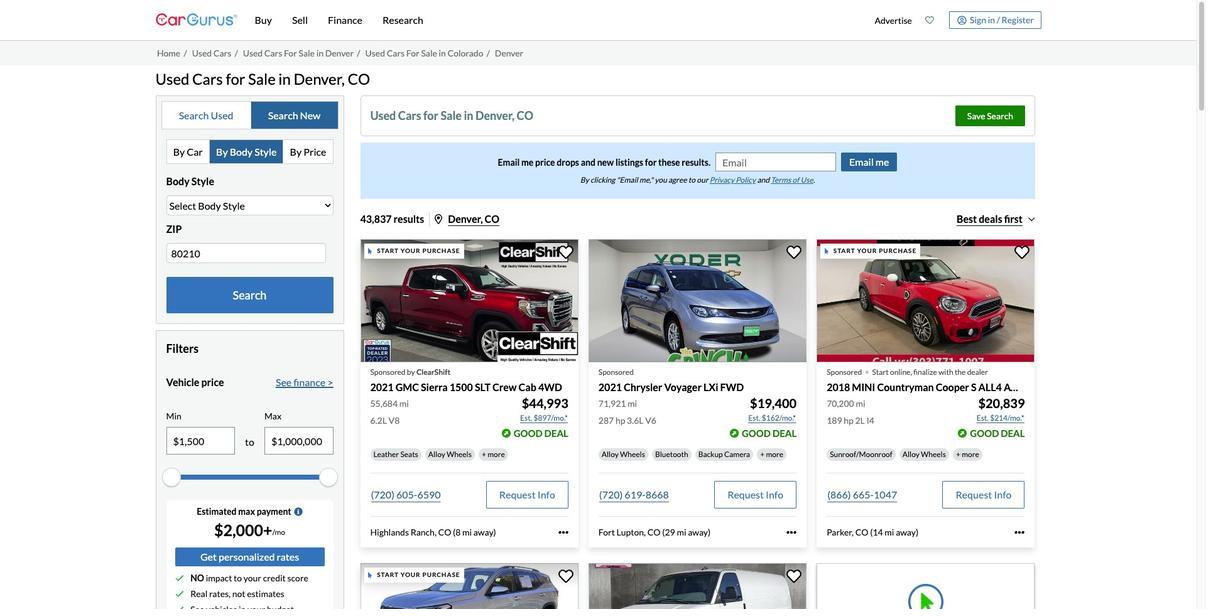 Task type: describe. For each thing, give the bounding box(es) containing it.
Max text field
[[265, 428, 333, 454]]

605-
[[397, 489, 418, 501]]

$19,400 est. $162/mo.*
[[749, 396, 797, 423]]

menu bar containing buy
[[237, 0, 869, 40]]

red 2021 gmc sierra 1500 slt crew cab 4wd pickup truck four-wheel drive 10-speed automatic image
[[360, 240, 579, 362]]

ellipsis h image
[[559, 528, 569, 538]]

Min text field
[[167, 428, 234, 454]]

by body style tab
[[210, 140, 284, 164]]

by
[[407, 367, 415, 377]]

$19,400
[[750, 396, 797, 411]]

1 for from the left
[[284, 48, 297, 58]]

me for email me
[[876, 156, 890, 168]]

start your purchase for ·
[[834, 247, 917, 255]]

2 info from the left
[[766, 489, 784, 501]]

max
[[238, 507, 255, 517]]

mouse pointer image
[[825, 248, 829, 254]]

cab
[[519, 381, 537, 393]]

finance button
[[318, 0, 373, 40]]

impact
[[206, 573, 232, 584]]

good for clearshift
[[514, 428, 543, 439]]

deal for ·
[[1001, 428, 1025, 439]]

est. for ·
[[977, 413, 989, 423]]

rates,
[[209, 589, 231, 600]]

by for by price
[[290, 146, 302, 158]]

results.
[[682, 157, 711, 168]]

3.6l
[[627, 415, 644, 426]]

estimated max payment
[[197, 507, 291, 517]]

2 denver from the left
[[495, 48, 524, 58]]

v8
[[389, 415, 400, 426]]

2021 inside sponsored 2021 chrysler voyager lxi fwd
[[599, 381, 622, 393]]

all4
[[979, 381, 1002, 393]]

2 alloy from the left
[[602, 450, 619, 459]]

your for mouse pointer image
[[858, 247, 878, 255]]

0 horizontal spatial body
[[166, 176, 190, 187]]

$20,839 est. $214/mo.*
[[977, 396, 1025, 423]]

start your purchase down ranch,
[[377, 572, 460, 579]]

search new tab
[[251, 102, 338, 129]]

request info for clearshift
[[500, 489, 555, 501]]

your for second mouse pointer icon from the bottom
[[401, 247, 421, 255]]

with
[[939, 367, 954, 377]]

body inside tab
[[230, 146, 253, 158]]

1 vertical spatial and
[[758, 176, 770, 185]]

terms
[[771, 176, 791, 185]]

alloy for ·
[[903, 450, 920, 459]]

use
[[801, 176, 814, 185]]

$2,000+
[[214, 521, 272, 540]]

see finance >
[[276, 377, 333, 389]]

seats
[[401, 450, 418, 459]]

$162/mo.*
[[762, 413, 796, 423]]

6.2l
[[370, 415, 387, 426]]

2 more from the left
[[766, 450, 784, 459]]

chili red 2018 mini countryman cooper s all4 awd suv / crossover all-wheel drive manual image
[[817, 240, 1035, 362]]

ellipsis h image for ·
[[1015, 528, 1025, 538]]

(720) 605-6590 button
[[370, 481, 442, 509]]

rates
[[277, 551, 299, 563]]

save
[[968, 111, 986, 121]]

mi inside 55,684 mi 6.2l v8
[[400, 398, 409, 409]]

advertise link
[[869, 3, 919, 38]]

6590
[[418, 489, 441, 501]]

colorado
[[448, 48, 484, 58]]

by for by body style
[[216, 146, 228, 158]]

71,921
[[599, 398, 626, 409]]

1 vertical spatial style
[[192, 176, 214, 187]]

you
[[655, 176, 667, 185]]

deal for clearshift
[[545, 428, 569, 439]]

countryman
[[878, 381, 934, 393]]

search button
[[166, 277, 333, 314]]

0 horizontal spatial to
[[234, 573, 242, 584]]

$44,993 est. $897/mo.*
[[520, 396, 569, 423]]

3 away) from the left
[[896, 527, 919, 538]]

gmc
[[396, 381, 419, 393]]

search for search used
[[179, 109, 209, 121]]

(720) for $44,993
[[371, 489, 395, 501]]

zip
[[166, 223, 182, 235]]

/ inside menu item
[[997, 14, 1001, 25]]

voyager
[[665, 381, 702, 393]]

email me
[[850, 156, 890, 168]]

by price tab
[[284, 140, 333, 164]]

2 + more from the left
[[761, 450, 784, 459]]

more for clearshift
[[488, 450, 505, 459]]

est. $897/mo.* button
[[520, 412, 569, 425]]

alloy for clearshift
[[429, 450, 445, 459]]

email me button
[[842, 153, 898, 172]]

sierra
[[421, 381, 448, 393]]

1500
[[450, 381, 473, 393]]

(720) 619-8668
[[599, 489, 669, 501]]

mi right (14
[[885, 527, 895, 538]]

request info button for clearshift
[[486, 481, 569, 509]]

good for ·
[[971, 428, 1000, 439]]

est. $162/mo.* button
[[748, 412, 797, 425]]

cooper
[[936, 381, 970, 393]]

your for mouse pointer icon in start your purchase link
[[401, 572, 421, 579]]

see finance > link
[[276, 375, 333, 391]]

fwd
[[721, 381, 744, 393]]

clearshift image
[[498, 332, 579, 362]]

backup
[[699, 450, 723, 459]]

sign
[[970, 14, 987, 25]]

denver, co
[[448, 213, 500, 225]]

estimated
[[197, 507, 237, 517]]

by body style
[[216, 146, 277, 158]]

good deal for ·
[[971, 428, 1025, 439]]

0 vertical spatial to
[[689, 176, 696, 185]]

+ more for clearshift
[[482, 450, 505, 459]]

home
[[157, 48, 181, 58]]

user icon image
[[958, 15, 967, 25]]

buy
[[255, 14, 272, 26]]

2 horizontal spatial for
[[645, 157, 657, 168]]

$2,000+ /mo
[[214, 521, 285, 540]]

clicking
[[591, 176, 616, 185]]

mi inside 70,200 mi 189 hp 2l i4
[[856, 398, 866, 409]]

/ down finance dropdown button
[[357, 48, 361, 58]]

70,200
[[827, 398, 855, 409]]

clearshift
[[417, 367, 451, 377]]

tab list containing search used
[[161, 101, 338, 130]]

score
[[288, 573, 309, 584]]

vehicle price
[[166, 377, 224, 389]]

by car tab
[[167, 140, 210, 164]]

me for email me price drops and new listings for these results.
[[522, 157, 534, 168]]

0 vertical spatial and
[[581, 157, 596, 168]]

slt
[[475, 381, 491, 393]]

by left clicking
[[581, 176, 589, 185]]

info circle image
[[294, 508, 303, 517]]

by for by car
[[173, 146, 185, 158]]

request info button for ·
[[943, 481, 1025, 509]]

1 vertical spatial used cars for sale in denver, co
[[370, 109, 534, 123]]

cargurus logo homepage link image
[[156, 2, 237, 38]]

2 deal from the left
[[773, 428, 797, 439]]

2l
[[856, 415, 865, 426]]

2 good from the left
[[742, 428, 771, 439]]

info for ·
[[995, 489, 1012, 501]]

search right 'save'
[[987, 111, 1014, 121]]

fort
[[599, 527, 615, 538]]

request for ·
[[956, 489, 993, 501]]

55,684 mi 6.2l v8
[[370, 398, 409, 426]]

price
[[304, 146, 326, 158]]

billet silver metallic clearcoat 2021 chrysler voyager lxi fwd minivan front-wheel drive 9-speed automatic image
[[589, 240, 807, 362]]

0 horizontal spatial for
[[226, 69, 245, 88]]

sponsored by clearshift 2021 gmc sierra 1500 slt crew cab 4wd
[[370, 367, 562, 393]]

$20,839
[[979, 396, 1025, 411]]

search for search new
[[268, 109, 298, 121]]

>
[[328, 377, 333, 389]]

mi right (29
[[677, 527, 687, 538]]

(720) for $19,400
[[599, 489, 623, 501]]

get personalized rates
[[200, 551, 299, 563]]

drops
[[557, 157, 579, 168]]

lxi
[[704, 381, 719, 393]]

alloy wheels for clearshift
[[429, 450, 472, 459]]

denver, co button
[[435, 213, 500, 225]]

start inside sponsored · start online, finalize with the dealer 2018 mini countryman cooper s all4 awd
[[873, 367, 889, 377]]

start your purchase link
[[360, 564, 581, 610]]



Task type: vqa. For each thing, say whether or not it's contained in the screenshot.
the wheels to the middle
yes



Task type: locate. For each thing, give the bounding box(es) containing it.
1 horizontal spatial denver
[[495, 48, 524, 58]]

email for email me
[[850, 156, 874, 168]]

sponsored for by
[[370, 367, 406, 377]]

1 mouse pointer image from the top
[[368, 248, 372, 254]]

style left by price
[[255, 146, 277, 158]]

0 horizontal spatial denver
[[325, 48, 354, 58]]

personalized
[[219, 551, 275, 563]]

2 hp from the left
[[844, 415, 854, 426]]

sponsored left by
[[370, 367, 406, 377]]

by inside tab
[[173, 146, 185, 158]]

2 horizontal spatial good deal
[[971, 428, 1025, 439]]

0 horizontal spatial est.
[[520, 413, 532, 423]]

0 horizontal spatial +
[[482, 450, 486, 459]]

1 horizontal spatial +
[[761, 450, 765, 459]]

alloy right seats
[[429, 450, 445, 459]]

these
[[659, 157, 680, 168]]

body down by car tab
[[166, 176, 190, 187]]

1 vertical spatial for
[[424, 109, 439, 123]]

check image
[[175, 574, 184, 583], [175, 590, 184, 599]]

2 horizontal spatial deal
[[1001, 428, 1025, 439]]

+ more for ·
[[957, 450, 980, 459]]

2021 up "55,684"
[[370, 381, 394, 393]]

0 horizontal spatial + more
[[482, 450, 505, 459]]

2 alloy wheels from the left
[[602, 450, 645, 459]]

3 alloy from the left
[[903, 450, 920, 459]]

quicksilver metallic 2021 gmc terrain slt awd suv / crossover four-wheel drive 9-speed automatic image
[[360, 564, 579, 610]]

3 est. from the left
[[977, 413, 989, 423]]

0 horizontal spatial good deal
[[514, 428, 569, 439]]

tab list down the search used tab
[[166, 140, 333, 164]]

2 horizontal spatial request
[[956, 489, 993, 501]]

0 horizontal spatial away)
[[474, 527, 496, 538]]

(866) 665-1047
[[828, 489, 898, 501]]

1 wheels from the left
[[447, 450, 472, 459]]

2 horizontal spatial alloy wheels
[[903, 450, 946, 459]]

sponsored 2021 chrysler voyager lxi fwd
[[599, 367, 744, 393]]

no
[[191, 573, 204, 584]]

start your purchase down results
[[377, 247, 460, 255]]

1 deal from the left
[[545, 428, 569, 439]]

1 horizontal spatial alloy wheels
[[602, 450, 645, 459]]

+ more
[[482, 450, 505, 459], [761, 450, 784, 459], [957, 450, 980, 459]]

good down est. $214/mo.* button
[[971, 428, 1000, 439]]

policy
[[736, 176, 756, 185]]

backup camera
[[699, 450, 751, 459]]

mi down gmc
[[400, 398, 409, 409]]

1 sponsored from the left
[[370, 367, 406, 377]]

saved cars image
[[926, 16, 935, 25]]

/ right the home link
[[184, 48, 187, 58]]

3 alloy wheels from the left
[[903, 450, 946, 459]]

info for clearshift
[[538, 489, 555, 501]]

3 good deal from the left
[[971, 428, 1025, 439]]

2 horizontal spatial wheels
[[921, 450, 946, 459]]

used cars for sale in denver link
[[243, 48, 354, 58]]

0 vertical spatial used cars for sale in denver, co
[[156, 69, 370, 88]]

1 horizontal spatial good
[[742, 428, 771, 439]]

1 est. from the left
[[520, 413, 532, 423]]

hp inside 71,921 mi 287 hp 3.6l v6
[[616, 415, 626, 426]]

wheels for ·
[[921, 450, 946, 459]]

denver
[[325, 48, 354, 58], [495, 48, 524, 58]]

0 horizontal spatial good
[[514, 428, 543, 439]]

2 horizontal spatial info
[[995, 489, 1012, 501]]

real
[[191, 589, 208, 600]]

deal down $162/mo.*
[[773, 428, 797, 439]]

request
[[500, 489, 536, 501], [728, 489, 764, 501], [956, 489, 993, 501]]

1 vertical spatial denver,
[[476, 109, 515, 123]]

1 horizontal spatial and
[[758, 176, 770, 185]]

cargurus logo homepage link link
[[156, 2, 237, 38]]

body right car
[[230, 146, 253, 158]]

1 horizontal spatial me
[[876, 156, 890, 168]]

price
[[535, 157, 555, 168], [201, 377, 224, 389]]

sponsored for 2021
[[599, 367, 634, 377]]

1 vertical spatial tab list
[[166, 140, 333, 164]]

search used
[[179, 109, 233, 121]]

start your purchase right mouse pointer image
[[834, 247, 917, 255]]

0 horizontal spatial deal
[[545, 428, 569, 439]]

2 horizontal spatial to
[[689, 176, 696, 185]]

0 horizontal spatial info
[[538, 489, 555, 501]]

2 (720) from the left
[[599, 489, 623, 501]]

0 horizontal spatial email
[[498, 157, 520, 168]]

1 horizontal spatial alloy
[[602, 450, 619, 459]]

2 vertical spatial to
[[234, 573, 242, 584]]

ellipsis h image for 2021
[[787, 528, 797, 538]]

by price
[[290, 146, 326, 158]]

(866) 665-1047 button
[[827, 481, 898, 509]]

2021 up 71,921 at the bottom of page
[[599, 381, 622, 393]]

real rates, not estimates
[[191, 589, 284, 600]]

1 horizontal spatial deal
[[773, 428, 797, 439]]

hp right 287
[[616, 415, 626, 426]]

start right mouse pointer image
[[834, 247, 856, 255]]

0 vertical spatial denver,
[[294, 69, 345, 88]]

to up real rates, not estimates
[[234, 573, 242, 584]]

1 + from the left
[[482, 450, 486, 459]]

your down results
[[401, 247, 421, 255]]

good down est. $897/mo.* button
[[514, 428, 543, 439]]

1 horizontal spatial for
[[407, 48, 420, 58]]

1 horizontal spatial request info
[[728, 489, 784, 501]]

away) for $19,400
[[688, 527, 711, 538]]

research button
[[373, 0, 434, 40]]

43,837
[[360, 213, 392, 225]]

your down ranch,
[[401, 572, 421, 579]]

0 horizontal spatial more
[[488, 450, 505, 459]]

style
[[255, 146, 277, 158], [192, 176, 214, 187]]

1 request info button from the left
[[486, 481, 569, 509]]

search used tab
[[162, 102, 251, 129]]

1 horizontal spatial away)
[[688, 527, 711, 538]]

lupton,
[[617, 527, 646, 538]]

start
[[377, 247, 399, 255], [834, 247, 856, 255], [873, 367, 889, 377], [377, 572, 399, 579]]

me inside email me button
[[876, 156, 890, 168]]

/ right colorado
[[487, 48, 490, 58]]

2 horizontal spatial +
[[957, 450, 961, 459]]

mouse pointer image down 43,837 at the left top of page
[[368, 248, 372, 254]]

est. inside $44,993 est. $897/mo.*
[[520, 413, 532, 423]]

3 info from the left
[[995, 489, 1012, 501]]

email
[[850, 156, 874, 168], [498, 157, 520, 168]]

tab list containing by car
[[166, 140, 333, 164]]

2 mouse pointer image from the top
[[368, 573, 372, 579]]

0 horizontal spatial request info
[[500, 489, 555, 501]]

1 vertical spatial mouse pointer image
[[368, 573, 372, 579]]

advertise
[[875, 15, 913, 25]]

0 horizontal spatial sponsored
[[370, 367, 406, 377]]

2 horizontal spatial more
[[962, 450, 980, 459]]

hp for 2021
[[616, 415, 626, 426]]

by left price
[[290, 146, 302, 158]]

1 request info from the left
[[500, 489, 555, 501]]

by right car
[[216, 146, 228, 158]]

parker,
[[827, 527, 854, 538]]

good down the est. $162/mo.* button
[[742, 428, 771, 439]]

1 horizontal spatial wheels
[[620, 450, 645, 459]]

sponsored
[[370, 367, 406, 377], [599, 367, 634, 377], [827, 367, 862, 377]]

sign in / register menu item
[[941, 11, 1042, 29]]

3 + more from the left
[[957, 450, 980, 459]]

2 horizontal spatial alloy
[[903, 450, 920, 459]]

hp inside 70,200 mi 189 hp 2l i4
[[844, 415, 854, 426]]

2 request info button from the left
[[715, 481, 797, 509]]

1 horizontal spatial style
[[255, 146, 277, 158]]

chrysler
[[624, 381, 663, 393]]

online,
[[891, 367, 913, 377]]

mi up 3.6l
[[628, 398, 637, 409]]

0 horizontal spatial for
[[284, 48, 297, 58]]

3 more from the left
[[962, 450, 980, 459]]

tab list up by body style
[[161, 101, 338, 130]]

deal down the $214/mo.*
[[1001, 428, 1025, 439]]

Email email field
[[717, 154, 836, 171]]

check image
[[175, 606, 184, 610]]

0 horizontal spatial hp
[[616, 415, 626, 426]]

tab list
[[161, 101, 338, 130], [166, 140, 333, 164]]

for down 'research' dropdown button
[[407, 48, 420, 58]]

used inside tab
[[211, 109, 233, 121]]

2 + from the left
[[761, 450, 765, 459]]

2 horizontal spatial request info
[[956, 489, 1012, 501]]

summit white 2020 gmc savana cargo 3500 extended rwd van rear-wheel drive automatic image
[[589, 564, 807, 610]]

2021
[[370, 381, 394, 393], [599, 381, 622, 393]]

email me price drops and new listings for these results.
[[498, 157, 711, 168]]

1 horizontal spatial more
[[766, 450, 784, 459]]

1 horizontal spatial price
[[535, 157, 555, 168]]

used
[[192, 48, 212, 58], [243, 48, 263, 58], [365, 48, 385, 58], [156, 69, 189, 88], [370, 109, 396, 123], [211, 109, 233, 121]]

crew
[[493, 381, 517, 393]]

menu
[[869, 3, 1042, 38]]

menu bar
[[237, 0, 869, 40]]

by left car
[[173, 146, 185, 158]]

1 horizontal spatial for
[[424, 109, 439, 123]]

search down zip telephone field
[[233, 289, 267, 302]]

1 check image from the top
[[175, 574, 184, 583]]

2 est. from the left
[[749, 413, 761, 423]]

1 horizontal spatial ellipsis h image
[[1015, 528, 1025, 538]]

/ left "register"
[[997, 14, 1001, 25]]

0 horizontal spatial request info button
[[486, 481, 569, 509]]

71,921 mi 287 hp 3.6l v6
[[599, 398, 657, 426]]

43,837 results
[[360, 213, 424, 225]]

619-
[[625, 489, 646, 501]]

2 horizontal spatial away)
[[896, 527, 919, 538]]

3 good from the left
[[971, 428, 1000, 439]]

mouse pointer image inside start your purchase link
[[368, 573, 372, 579]]

est. down the $20,839
[[977, 413, 989, 423]]

mouse pointer image down highlands
[[368, 573, 372, 579]]

$44,993
[[522, 396, 569, 411]]

the
[[955, 367, 966, 377]]

0 vertical spatial style
[[255, 146, 277, 158]]

2 for from the left
[[407, 48, 420, 58]]

0 horizontal spatial 2021
[[370, 381, 394, 393]]

1 horizontal spatial + more
[[761, 450, 784, 459]]

good deal for clearshift
[[514, 428, 569, 439]]

3 + from the left
[[957, 450, 961, 459]]

search left new at the left of page
[[268, 109, 298, 121]]

1 away) from the left
[[474, 527, 496, 538]]

start your purchase for clearshift
[[377, 247, 460, 255]]

get
[[200, 551, 217, 563]]

away) right (29
[[688, 527, 711, 538]]

2 request info from the left
[[728, 489, 784, 501]]

sponsored up chrysler
[[599, 367, 634, 377]]

request info for ·
[[956, 489, 1012, 501]]

your up estimates
[[244, 573, 261, 584]]

min
[[166, 411, 181, 422]]

purchase for ·
[[879, 247, 917, 255]]

good deal down the est. $162/mo.* button
[[742, 428, 797, 439]]

good
[[514, 428, 543, 439], [742, 428, 771, 439], [971, 428, 1000, 439]]

2 request from the left
[[728, 489, 764, 501]]

ellipsis h image
[[787, 528, 797, 538], [1015, 528, 1025, 538]]

away) for $44,993
[[474, 527, 496, 538]]

purchase for clearshift
[[423, 247, 460, 255]]

mi right (8 in the bottom left of the page
[[463, 527, 472, 538]]

est. for clearshift
[[520, 413, 532, 423]]

1 2021 from the left
[[370, 381, 394, 393]]

search up car
[[179, 109, 209, 121]]

good deal down est. $897/mo.* button
[[514, 428, 569, 439]]

finance
[[328, 14, 363, 26]]

no impact to your credit score
[[191, 573, 309, 584]]

new
[[597, 157, 614, 168]]

1 alloy wheels from the left
[[429, 450, 472, 459]]

2021 inside sponsored by clearshift 2021 gmc sierra 1500 slt crew cab 4wd
[[370, 381, 394, 393]]

denver down finance dropdown button
[[325, 48, 354, 58]]

3 sponsored from the left
[[827, 367, 862, 377]]

(29
[[663, 527, 675, 538]]

0 vertical spatial tab list
[[161, 101, 338, 130]]

+
[[482, 450, 486, 459], [761, 450, 765, 459], [957, 450, 961, 459]]

co
[[348, 69, 370, 88], [517, 109, 534, 123], [485, 213, 500, 225], [438, 527, 451, 538], [648, 527, 661, 538], [856, 527, 869, 538]]

sponsored inside sponsored · start online, finalize with the dealer 2018 mini countryman cooper s all4 awd
[[827, 367, 862, 377]]

0 horizontal spatial wheels
[[447, 450, 472, 459]]

hp left 2l
[[844, 415, 854, 426]]

price left 'drops'
[[535, 157, 555, 168]]

2 horizontal spatial good
[[971, 428, 1000, 439]]

3 deal from the left
[[1001, 428, 1025, 439]]

1 horizontal spatial request info button
[[715, 481, 797, 509]]

(8
[[453, 527, 461, 538]]

1 vertical spatial body
[[166, 176, 190, 187]]

home / used cars / used cars for sale in denver / used cars for sale in colorado / denver
[[157, 48, 524, 58]]

more for ·
[[962, 450, 980, 459]]

vehicle
[[166, 377, 199, 389]]

/mo
[[272, 528, 285, 537]]

highlands
[[370, 527, 409, 538]]

start down highlands
[[377, 572, 399, 579]]

email for email me price drops and new listings for these results.
[[498, 157, 520, 168]]

buy button
[[245, 0, 282, 40]]

start down 43,837 results
[[377, 247, 399, 255]]

start your purchase
[[377, 247, 460, 255], [834, 247, 917, 255], [377, 572, 460, 579]]

1 good deal from the left
[[514, 428, 569, 439]]

away) right (14
[[896, 527, 919, 538]]

est. inside $19,400 est. $162/mo.*
[[749, 413, 761, 423]]

3 request info from the left
[[956, 489, 1012, 501]]

(720) 619-8668 button
[[599, 481, 670, 509]]

sunroof/moonroof
[[830, 450, 893, 459]]

1 horizontal spatial (720)
[[599, 489, 623, 501]]

0 horizontal spatial request
[[500, 489, 536, 501]]

leather seats
[[374, 450, 418, 459]]

2 horizontal spatial + more
[[957, 450, 980, 459]]

est. inside $20,839 est. $214/mo.*
[[977, 413, 989, 423]]

1 horizontal spatial 2021
[[599, 381, 622, 393]]

2 sponsored from the left
[[599, 367, 634, 377]]

sponsored up 2018
[[827, 367, 862, 377]]

287
[[599, 415, 614, 426]]

1 alloy from the left
[[429, 450, 445, 459]]

1 info from the left
[[538, 489, 555, 501]]

menu containing sign in / register
[[869, 3, 1042, 38]]

by car
[[173, 146, 203, 158]]

0 horizontal spatial alloy wheels
[[429, 450, 472, 459]]

1 horizontal spatial to
[[245, 436, 255, 448]]

good deal down est. $214/mo.* button
[[971, 428, 1025, 439]]

privacy policy link
[[710, 176, 756, 185]]

hp for ·
[[844, 415, 854, 426]]

1 request from the left
[[500, 489, 536, 501]]

hp
[[616, 415, 626, 426], [844, 415, 854, 426]]

style down car
[[192, 176, 214, 187]]

1 vertical spatial to
[[245, 436, 255, 448]]

request info
[[500, 489, 555, 501], [728, 489, 784, 501], [956, 489, 1012, 501]]

me,"
[[640, 176, 654, 185]]

1 horizontal spatial info
[[766, 489, 784, 501]]

0 horizontal spatial price
[[201, 377, 224, 389]]

3 request info button from the left
[[943, 481, 1025, 509]]

2 check image from the top
[[175, 590, 184, 599]]

alloy right sunroof/moonroof
[[903, 450, 920, 459]]

start for second mouse pointer icon from the bottom
[[377, 247, 399, 255]]

0 horizontal spatial ellipsis h image
[[787, 528, 797, 538]]

0 vertical spatial mouse pointer image
[[368, 248, 372, 254]]

leather
[[374, 450, 399, 459]]

alloy wheels for ·
[[903, 450, 946, 459]]

search for search
[[233, 289, 267, 302]]

1 horizontal spatial good deal
[[742, 428, 797, 439]]

(720) left 619-
[[599, 489, 623, 501]]

1 + more from the left
[[482, 450, 505, 459]]

0 vertical spatial body
[[230, 146, 253, 158]]

1 vertical spatial check image
[[175, 590, 184, 599]]

1 horizontal spatial sponsored
[[599, 367, 634, 377]]

mi down mini on the right bottom of page
[[856, 398, 866, 409]]

bluetooth
[[655, 450, 689, 459]]

check image up check image
[[175, 590, 184, 599]]

0 vertical spatial for
[[226, 69, 245, 88]]

search new
[[268, 109, 321, 121]]

1 more from the left
[[488, 450, 505, 459]]

2 horizontal spatial request info button
[[943, 481, 1025, 509]]

2 good deal from the left
[[742, 428, 797, 439]]

start for mouse pointer image
[[834, 247, 856, 255]]

sponsored inside sponsored 2021 chrysler voyager lxi fwd
[[599, 367, 634, 377]]

save search
[[968, 111, 1014, 121]]

0 horizontal spatial (720)
[[371, 489, 395, 501]]

research
[[383, 14, 424, 26]]

away) right (8 in the bottom left of the page
[[474, 527, 496, 538]]

start right the · on the right
[[873, 367, 889, 377]]

2 vertical spatial for
[[645, 157, 657, 168]]

wheels for clearshift
[[447, 450, 472, 459]]

denver right colorado
[[495, 48, 524, 58]]

1 denver from the left
[[325, 48, 354, 58]]

to left our
[[689, 176, 696, 185]]

+ for clearshift
[[482, 450, 486, 459]]

new
[[300, 109, 321, 121]]

sell
[[292, 14, 308, 26]]

map marker alt image
[[435, 215, 443, 225]]

1 vertical spatial price
[[201, 377, 224, 389]]

0 vertical spatial check image
[[175, 574, 184, 583]]

body style
[[166, 176, 214, 187]]

0 horizontal spatial style
[[192, 176, 214, 187]]

sponsored for ·
[[827, 367, 862, 377]]

and right policy
[[758, 176, 770, 185]]

start for mouse pointer icon in start your purchase link
[[377, 572, 399, 579]]

to left max text box
[[245, 436, 255, 448]]

3 request from the left
[[956, 489, 993, 501]]

1 horizontal spatial hp
[[844, 415, 854, 426]]

(720) left 605-
[[371, 489, 395, 501]]

body
[[230, 146, 253, 158], [166, 176, 190, 187]]

sign in / register
[[970, 14, 1035, 25]]

max
[[265, 411, 282, 422]]

0 horizontal spatial alloy
[[429, 450, 445, 459]]

2 horizontal spatial est.
[[977, 413, 989, 423]]

2 vertical spatial denver,
[[448, 213, 483, 225]]

1 horizontal spatial body
[[230, 146, 253, 158]]

camera
[[725, 450, 751, 459]]

price right vehicle at the left of the page
[[201, 377, 224, 389]]

2 wheels from the left
[[620, 450, 645, 459]]

info
[[538, 489, 555, 501], [766, 489, 784, 501], [995, 489, 1012, 501]]

1 horizontal spatial email
[[850, 156, 874, 168]]

awd
[[1004, 381, 1029, 393]]

mi inside 71,921 mi 287 hp 3.6l v6
[[628, 398, 637, 409]]

sponsored inside sponsored by clearshift 2021 gmc sierra 1500 slt crew cab 4wd
[[370, 367, 406, 377]]

"email
[[617, 176, 638, 185]]

1 ellipsis h image from the left
[[787, 528, 797, 538]]

2 away) from the left
[[688, 527, 711, 538]]

3 wheels from the left
[[921, 450, 946, 459]]

1 hp from the left
[[616, 415, 626, 426]]

estimates
[[247, 589, 284, 600]]

ZIP telephone field
[[166, 243, 326, 264]]

email inside button
[[850, 156, 874, 168]]

1 (720) from the left
[[371, 489, 395, 501]]

0 horizontal spatial and
[[581, 157, 596, 168]]

1 horizontal spatial est.
[[749, 413, 761, 423]]

save search button
[[956, 106, 1025, 127]]

1 horizontal spatial request
[[728, 489, 764, 501]]

for down sell popup button
[[284, 48, 297, 58]]

check image left the no
[[175, 574, 184, 583]]

2 ellipsis h image from the left
[[1015, 528, 1025, 538]]

and left new
[[581, 157, 596, 168]]

deal down $897/mo.* on the bottom left of the page
[[545, 428, 569, 439]]

/ right used cars link
[[235, 48, 238, 58]]

1 good from the left
[[514, 428, 543, 439]]

0 vertical spatial price
[[535, 157, 555, 168]]

alloy down 287
[[602, 450, 619, 459]]

your right mouse pointer image
[[858, 247, 878, 255]]

est. down '$44,993'
[[520, 413, 532, 423]]

mouse pointer image
[[368, 248, 372, 254], [368, 573, 372, 579]]

in inside menu item
[[988, 14, 996, 25]]

est. down $19,400
[[749, 413, 761, 423]]

listings
[[616, 157, 644, 168]]

style inside tab
[[255, 146, 277, 158]]

+ for ·
[[957, 450, 961, 459]]

2 2021 from the left
[[599, 381, 622, 393]]

request for clearshift
[[500, 489, 536, 501]]



